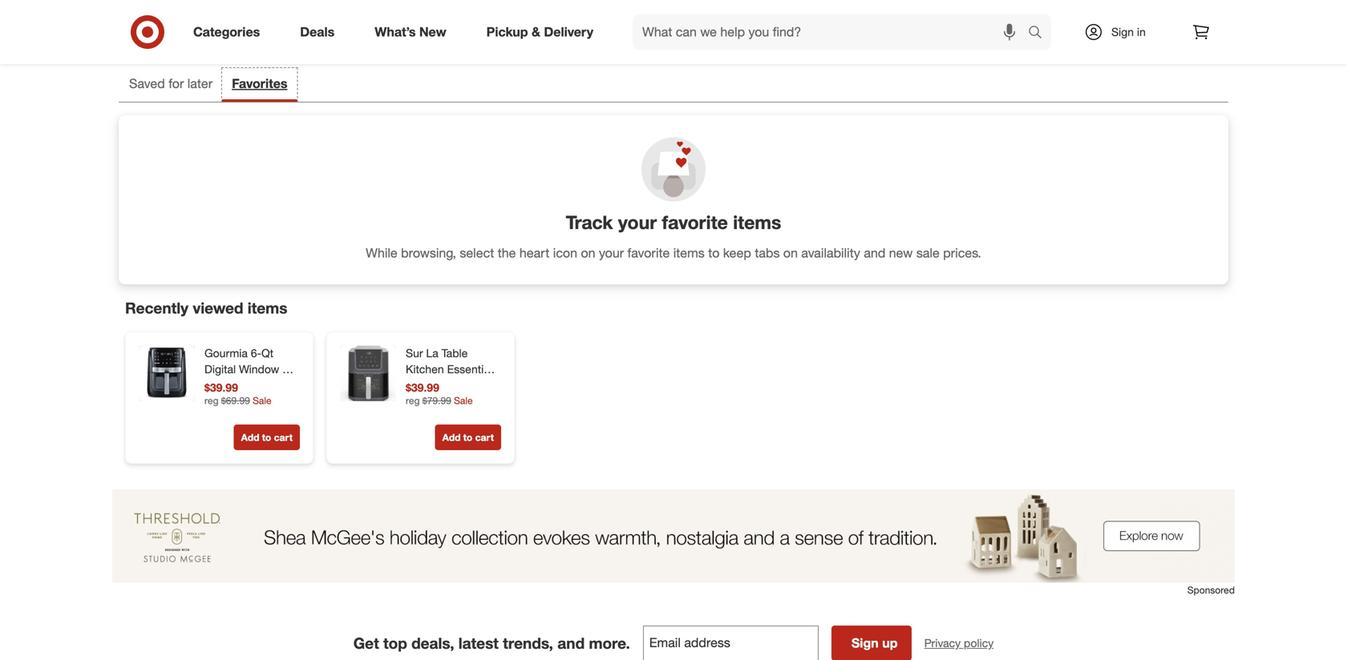 Task type: describe. For each thing, give the bounding box(es) containing it.
air inside gourmia 6-qt digital window air fryer with 12 presets & guided cooking black
[[282, 362, 296, 377]]

$69.99
[[221, 395, 250, 407]]

la
[[426, 346, 438, 360]]

What can we help you find? suggestions appear below search field
[[633, 14, 1032, 50]]

categories
[[193, 24, 260, 40]]

in
[[1137, 25, 1146, 39]]

top
[[383, 635, 407, 653]]

pickup & delivery
[[486, 24, 593, 40]]

sign in
[[1111, 25, 1146, 39]]

1 horizontal spatial and
[[864, 245, 885, 261]]

later
[[187, 76, 213, 91]]

with
[[233, 379, 254, 393]]

0 vertical spatial &
[[532, 24, 540, 40]]

1 vertical spatial favorite
[[627, 245, 670, 261]]

add for fryer
[[442, 432, 461, 444]]

get
[[353, 635, 379, 653]]

sale for fryer
[[454, 395, 473, 407]]

sur la table kitchen essentials 5qt air fryer link
[[406, 346, 498, 393]]

fryer inside gourmia 6-qt digital window air fryer with 12 presets & guided cooking black
[[204, 379, 230, 393]]

latest
[[458, 635, 499, 653]]

sponsored
[[1187, 585, 1235, 597]]

new
[[889, 245, 913, 261]]

privacy
[[924, 637, 961, 651]]

reg for fryer
[[204, 395, 218, 407]]

delivery
[[544, 24, 593, 40]]

saved for later link
[[119, 68, 222, 102]]

reg for air
[[406, 395, 420, 407]]

add to cart button for sur la table kitchen essentials 5qt air fryer
[[435, 425, 501, 451]]

digital
[[204, 362, 236, 377]]

gourmia 6-qt digital window air fryer with 12 presets & guided cooking black
[[204, 346, 296, 425]]

sign in link
[[1070, 14, 1171, 50]]

saved
[[129, 76, 165, 91]]

sign for sign up
[[852, 636, 879, 652]]

sale for with
[[253, 395, 271, 407]]

to for sur la table kitchen essentials 5qt air fryer
[[463, 432, 472, 444]]

0 horizontal spatial and
[[557, 635, 585, 653]]

add to cart button for gourmia 6-qt digital window air fryer with 12 presets & guided cooking black
[[234, 425, 300, 451]]

privacy policy link
[[924, 636, 994, 652]]

1 horizontal spatial items
[[673, 245, 705, 261]]

categories link
[[180, 14, 280, 50]]

0 horizontal spatial items
[[248, 299, 287, 317]]

deals
[[300, 24, 335, 40]]

gourmia 6-qt digital window air fryer with 12 presets & guided cooking black link
[[204, 346, 297, 425]]

advertisement region
[[112, 490, 1235, 584]]

sign up
[[852, 636, 898, 652]]

while
[[366, 245, 397, 261]]

add to cart for sur la table kitchen essentials 5qt air fryer
[[442, 432, 494, 444]]

select
[[460, 245, 494, 261]]

$39.99 for air
[[406, 381, 439, 395]]

get top deals, latest trends, and more.
[[353, 635, 630, 653]]

icon
[[553, 245, 577, 261]]

air inside sur la table kitchen essentials 5qt air fryer
[[425, 379, 439, 393]]

deals,
[[411, 635, 454, 653]]



Task type: locate. For each thing, give the bounding box(es) containing it.
to down $39.99 reg $79.99 sale
[[463, 432, 472, 444]]

1 horizontal spatial sign
[[1111, 25, 1134, 39]]

items
[[733, 211, 781, 234], [673, 245, 705, 261], [248, 299, 287, 317]]

reg up cooking
[[204, 395, 218, 407]]

$79.99
[[422, 395, 451, 407]]

essentials
[[447, 362, 498, 377]]

and
[[864, 245, 885, 261], [557, 635, 585, 653]]

sale inside $39.99 reg $69.99 sale
[[253, 395, 271, 407]]

the
[[498, 245, 516, 261]]

kitchen
[[406, 362, 444, 377]]

window
[[239, 362, 279, 377]]

for
[[169, 76, 184, 91]]

add for with
[[241, 432, 259, 444]]

&
[[532, 24, 540, 40], [245, 395, 252, 409]]

items up tabs
[[733, 211, 781, 234]]

reg inside $39.99 reg $79.99 sale
[[406, 395, 420, 407]]

add down "$79.99"
[[442, 432, 461, 444]]

2 horizontal spatial items
[[733, 211, 781, 234]]

0 vertical spatial favorite
[[662, 211, 728, 234]]

up
[[882, 636, 898, 652]]

search button
[[1021, 14, 1059, 53]]

sign for sign in
[[1111, 25, 1134, 39]]

0 horizontal spatial add to cart
[[241, 432, 293, 444]]

add to cart button
[[234, 425, 300, 451], [435, 425, 501, 451]]

6-
[[251, 346, 261, 360]]

1 horizontal spatial add
[[442, 432, 461, 444]]

recently
[[125, 299, 188, 317]]

1 vertical spatial air
[[425, 379, 439, 393]]

air up "$79.99"
[[425, 379, 439, 393]]

fryer up "$79.99"
[[442, 379, 468, 393]]

0 horizontal spatial cart
[[274, 432, 293, 444]]

$39.99
[[204, 381, 238, 395], [406, 381, 439, 395]]

reg
[[204, 395, 218, 407], [406, 395, 420, 407]]

track your favorite items
[[566, 211, 781, 234]]

saved for later
[[129, 76, 213, 91]]

0 horizontal spatial sign
[[852, 636, 879, 652]]

gourmia 6-qt digital window air fryer with 12 presets & guided cooking black image
[[139, 346, 195, 402], [139, 346, 195, 402]]

1 horizontal spatial &
[[532, 24, 540, 40]]

1 horizontal spatial $39.99
[[406, 381, 439, 395]]

fryer down digital
[[204, 379, 230, 393]]

fryer inside sur la table kitchen essentials 5qt air fryer
[[442, 379, 468, 393]]

sign inside button
[[852, 636, 879, 652]]

None text field
[[643, 626, 818, 661]]

0 horizontal spatial add
[[241, 432, 259, 444]]

1 add to cart from the left
[[241, 432, 293, 444]]

sur
[[406, 346, 423, 360]]

& inside gourmia 6-qt digital window air fryer with 12 presets & guided cooking black
[[245, 395, 252, 409]]

2 add to cart button from the left
[[435, 425, 501, 451]]

1 fryer from the left
[[204, 379, 230, 393]]

1 cart from the left
[[274, 432, 293, 444]]

deals link
[[286, 14, 355, 50]]

your up while browsing, select the heart icon on your favorite items to keep tabs on availability and new sale prices.
[[618, 211, 657, 234]]

keep
[[723, 245, 751, 261]]

1 horizontal spatial to
[[463, 432, 472, 444]]

sign up button
[[831, 626, 911, 661]]

to left keep
[[708, 245, 720, 261]]

air
[[282, 362, 296, 377], [425, 379, 439, 393]]

items up qt
[[248, 299, 287, 317]]

what's new link
[[361, 14, 466, 50]]

1 horizontal spatial add to cart
[[442, 432, 494, 444]]

more.
[[589, 635, 630, 653]]

add
[[241, 432, 259, 444], [442, 432, 461, 444]]

5qt
[[406, 379, 422, 393]]

cooking
[[204, 411, 246, 425]]

add down the "black"
[[241, 432, 259, 444]]

add to cart button down "$79.99"
[[435, 425, 501, 451]]

sale right "$79.99"
[[454, 395, 473, 407]]

1 horizontal spatial reg
[[406, 395, 420, 407]]

1 horizontal spatial on
[[783, 245, 798, 261]]

1 horizontal spatial fryer
[[442, 379, 468, 393]]

while browsing, select the heart icon on your favorite items to keep tabs on availability and new sale prices.
[[366, 245, 981, 261]]

reg inside $39.99 reg $69.99 sale
[[204, 395, 218, 407]]

1 add to cart button from the left
[[234, 425, 300, 451]]

1 vertical spatial sign
[[852, 636, 879, 652]]

recently viewed items
[[125, 299, 287, 317]]

sale
[[916, 245, 940, 261]]

favorite up while browsing, select the heart icon on your favorite items to keep tabs on availability and new sale prices.
[[662, 211, 728, 234]]

sur la table kitchen essentials 5qt air fryer image
[[340, 346, 396, 402], [340, 346, 396, 402]]

2 add from the left
[[442, 432, 461, 444]]

add to cart for gourmia 6-qt digital window air fryer with 12 presets & guided cooking black
[[241, 432, 293, 444]]

what's new
[[375, 24, 446, 40]]

favorite down track your favorite items
[[627, 245, 670, 261]]

0 horizontal spatial to
[[262, 432, 271, 444]]

browsing,
[[401, 245, 456, 261]]

guided
[[255, 395, 292, 409]]

sale down 12
[[253, 395, 271, 407]]

add to cart button down the "black"
[[234, 425, 300, 451]]

air right window
[[282, 362, 296, 377]]

sale inside $39.99 reg $79.99 sale
[[454, 395, 473, 407]]

$39.99 for fryer
[[204, 381, 238, 395]]

0 horizontal spatial add to cart button
[[234, 425, 300, 451]]

$39.99 down kitchen
[[406, 381, 439, 395]]

trends,
[[503, 635, 553, 653]]

cart
[[274, 432, 293, 444], [475, 432, 494, 444]]

fryer
[[204, 379, 230, 393], [442, 379, 468, 393]]

12
[[257, 379, 270, 393]]

1 horizontal spatial air
[[425, 379, 439, 393]]

1 add from the left
[[241, 432, 259, 444]]

& down the with
[[245, 395, 252, 409]]

your
[[618, 211, 657, 234], [599, 245, 624, 261]]

0 horizontal spatial sale
[[253, 395, 271, 407]]

reg down 5qt at bottom
[[406, 395, 420, 407]]

cart down the "black"
[[274, 432, 293, 444]]

sign left 'up' in the bottom right of the page
[[852, 636, 879, 652]]

on right icon
[[581, 245, 595, 261]]

qt
[[261, 346, 273, 360]]

prices.
[[943, 245, 981, 261]]

2 reg from the left
[[406, 395, 420, 407]]

sign left in
[[1111, 25, 1134, 39]]

cart for sur la table kitchen essentials 5qt air fryer
[[475, 432, 494, 444]]

tabs
[[755, 245, 780, 261]]

2 vertical spatial items
[[248, 299, 287, 317]]

viewed
[[193, 299, 243, 317]]

& right pickup
[[532, 24, 540, 40]]

your down track
[[599, 245, 624, 261]]

$39.99 down digital
[[204, 381, 238, 395]]

cart down essentials
[[475, 432, 494, 444]]

favorite
[[662, 211, 728, 234], [627, 245, 670, 261]]

policy
[[964, 637, 994, 651]]

$39.99 inside $39.99 reg $79.99 sale
[[406, 381, 439, 395]]

items down track your favorite items
[[673, 245, 705, 261]]

privacy policy
[[924, 637, 994, 651]]

favorites
[[232, 76, 287, 91]]

1 vertical spatial &
[[245, 395, 252, 409]]

0 horizontal spatial $39.99
[[204, 381, 238, 395]]

1 sale from the left
[[253, 395, 271, 407]]

1 vertical spatial your
[[599, 245, 624, 261]]

2 $39.99 from the left
[[406, 381, 439, 395]]

sur la table kitchen essentials 5qt air fryer
[[406, 346, 498, 393]]

$39.99 inside $39.99 reg $69.99 sale
[[204, 381, 238, 395]]

1 $39.99 from the left
[[204, 381, 238, 395]]

1 on from the left
[[581, 245, 595, 261]]

2 cart from the left
[[475, 432, 494, 444]]

2 horizontal spatial to
[[708, 245, 720, 261]]

add to cart
[[241, 432, 293, 444], [442, 432, 494, 444]]

0 vertical spatial air
[[282, 362, 296, 377]]

favorites link
[[222, 68, 297, 102]]

heart
[[519, 245, 549, 261]]

0 horizontal spatial reg
[[204, 395, 218, 407]]

to for gourmia 6-qt digital window air fryer with 12 presets & guided cooking black
[[262, 432, 271, 444]]

0 vertical spatial sign
[[1111, 25, 1134, 39]]

0 horizontal spatial on
[[581, 245, 595, 261]]

gourmia
[[204, 346, 248, 360]]

track
[[566, 211, 613, 234]]

0 vertical spatial items
[[733, 211, 781, 234]]

$39.99 reg $79.99 sale
[[406, 381, 473, 407]]

to
[[708, 245, 720, 261], [262, 432, 271, 444], [463, 432, 472, 444]]

table
[[441, 346, 468, 360]]

0 horizontal spatial &
[[245, 395, 252, 409]]

black
[[250, 411, 278, 425]]

$39.99 reg $69.99 sale
[[204, 381, 271, 407]]

search
[[1021, 26, 1059, 41]]

1 vertical spatial items
[[673, 245, 705, 261]]

2 sale from the left
[[454, 395, 473, 407]]

1 vertical spatial and
[[557, 635, 585, 653]]

1 horizontal spatial sale
[[454, 395, 473, 407]]

0 vertical spatial and
[[864, 245, 885, 261]]

and left more.
[[557, 635, 585, 653]]

add to cart down the "black"
[[241, 432, 293, 444]]

1 reg from the left
[[204, 395, 218, 407]]

2 fryer from the left
[[442, 379, 468, 393]]

1 horizontal spatial add to cart button
[[435, 425, 501, 451]]

2 on from the left
[[783, 245, 798, 261]]

and left new
[[864, 245, 885, 261]]

presets
[[204, 395, 242, 409]]

pickup
[[486, 24, 528, 40]]

add to cart down "$79.99"
[[442, 432, 494, 444]]

empty cart bullseye image
[[553, 0, 794, 39]]

0 horizontal spatial air
[[282, 362, 296, 377]]

new
[[419, 24, 446, 40]]

2 add to cart from the left
[[442, 432, 494, 444]]

0 horizontal spatial fryer
[[204, 379, 230, 393]]

sale
[[253, 395, 271, 407], [454, 395, 473, 407]]

cart for gourmia 6-qt digital window air fryer with 12 presets & guided cooking black
[[274, 432, 293, 444]]

0 vertical spatial your
[[618, 211, 657, 234]]

pickup & delivery link
[[473, 14, 613, 50]]

on
[[581, 245, 595, 261], [783, 245, 798, 261]]

to down the "black"
[[262, 432, 271, 444]]

sign
[[1111, 25, 1134, 39], [852, 636, 879, 652]]

1 horizontal spatial cart
[[475, 432, 494, 444]]

availability
[[801, 245, 860, 261]]

what's
[[375, 24, 416, 40]]

on right tabs
[[783, 245, 798, 261]]



Task type: vqa. For each thing, say whether or not it's contained in the screenshot.
"STORES"
no



